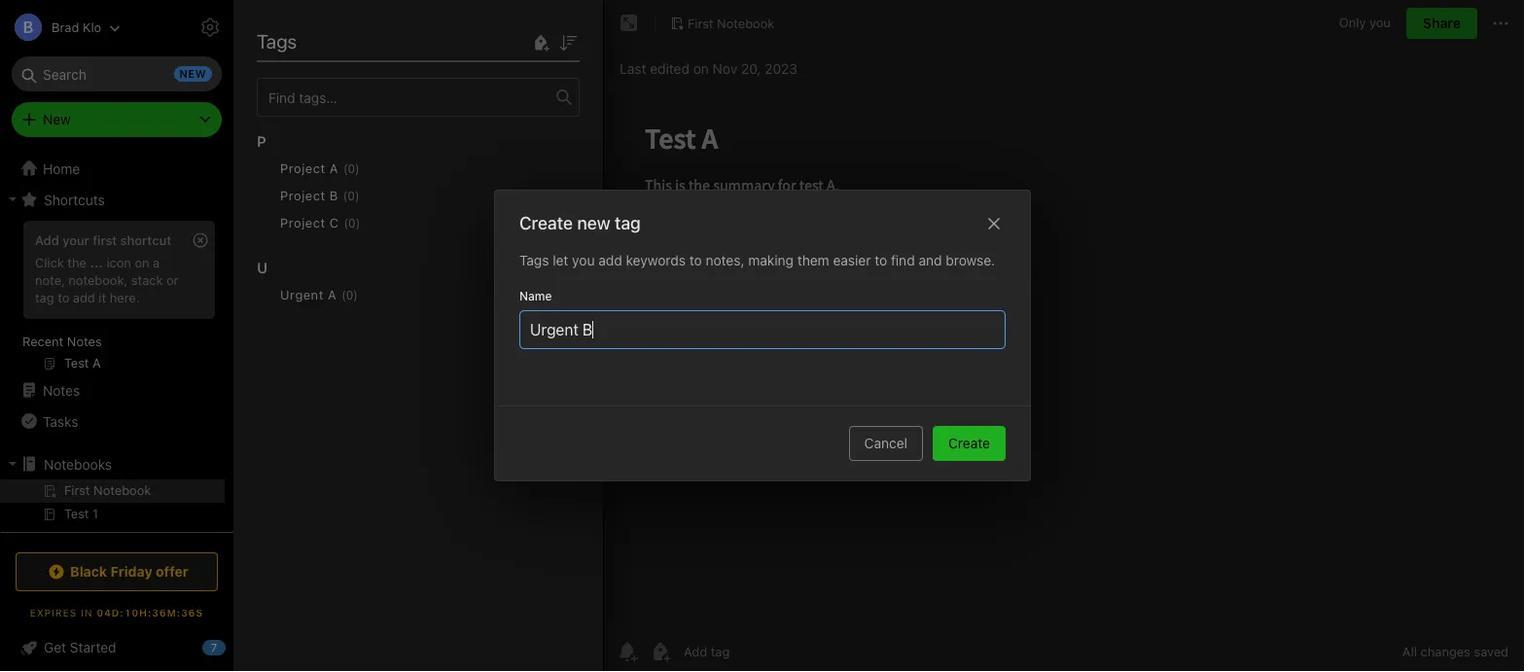 Task type: describe. For each thing, give the bounding box(es) containing it.
( inside "project c ( 0 )"
[[344, 216, 348, 230]]

0 vertical spatial notes
[[67, 334, 102, 349]]

only
[[1340, 15, 1367, 30]]

making
[[748, 252, 794, 269]]

share
[[1424, 15, 1462, 31]]

notebook,
[[68, 272, 128, 288]]

0 for project a
[[348, 161, 355, 176]]

all changes saved
[[1403, 644, 1509, 660]]

this is the summary for test a.
[[259, 132, 450, 148]]

0 horizontal spatial notebook
[[325, 19, 414, 42]]

your
[[62, 233, 89, 248]]

recent
[[22, 334, 64, 349]]

create new tag
[[519, 213, 641, 234]]

group containing add your first shortcut
[[0, 215, 225, 382]]

u
[[257, 259, 268, 276]]

1 note
[[257, 60, 295, 77]]

new
[[577, 213, 610, 234]]

add inside icon on a note, notebook, stack or tag to add it here.
[[73, 290, 95, 305]]

0 for urgent a
[[346, 288, 354, 302]]

cancel button
[[849, 426, 923, 461]]

cancel
[[864, 435, 907, 452]]

1 vertical spatial the
[[67, 255, 87, 270]]

close image
[[982, 212, 1006, 235]]

notebook inside button
[[717, 15, 775, 31]]

share button
[[1407, 8, 1478, 39]]

nov
[[713, 60, 738, 76]]

or
[[166, 272, 179, 288]]

offer
[[156, 563, 189, 580]]

stack
[[131, 272, 163, 288]]

a for test
[[290, 111, 299, 128]]

0 inside "project c ( 0 )"
[[348, 216, 356, 230]]

shortcuts
[[44, 191, 105, 208]]

find
[[891, 252, 915, 269]]

note window element
[[604, 0, 1525, 671]]

hour
[[268, 172, 293, 186]]

3 project from the top
[[280, 215, 326, 231]]

project a ( 0 )
[[280, 161, 360, 176]]

add
[[35, 233, 59, 248]]

to inside icon on a note, notebook, stack or tag to add it here.
[[58, 290, 69, 305]]

2 horizontal spatial to
[[875, 252, 887, 269]]

recent notes
[[22, 334, 102, 349]]

last
[[620, 60, 647, 76]]

test a
[[259, 111, 299, 128]]

) for urgent a
[[354, 288, 358, 302]]

name
[[519, 289, 552, 304]]

new
[[43, 111, 71, 127]]

friday
[[111, 563, 153, 580]]

tags for tags
[[257, 30, 297, 53]]

notes link
[[0, 375, 225, 406]]

icon on a note, notebook, stack or tag to add it here.
[[35, 255, 179, 305]]

let
[[552, 252, 568, 269]]

home
[[43, 160, 80, 177]]

and
[[919, 252, 942, 269]]

browse.
[[946, 252, 995, 269]]

) for project b
[[355, 188, 360, 203]]

project b ( 0 )
[[280, 188, 360, 203]]

tags let you add keywords to notes, making them easier to find and browse.
[[519, 252, 995, 269]]

add tag image
[[649, 640, 672, 664]]

easier
[[833, 252, 871, 269]]

0 for project b
[[348, 188, 355, 203]]

Name text field
[[528, 311, 997, 348]]

all
[[1403, 644, 1418, 660]]

expires in 04d:10h:36m:36s
[[30, 607, 204, 619]]

them
[[797, 252, 829, 269]]

) inside "project c ( 0 )"
[[356, 216, 360, 230]]

04d:10h:36m:36s
[[97, 607, 204, 619]]

ago
[[296, 172, 316, 186]]

Note Editor text field
[[604, 93, 1525, 632]]

) for project a
[[355, 161, 360, 176]]

expires
[[30, 607, 77, 619]]

first
[[93, 233, 117, 248]]

tasks button
[[0, 406, 225, 437]]

tree containing home
[[0, 153, 234, 663]]

in
[[81, 607, 93, 619]]

create for create new tag
[[519, 213, 573, 234]]

b
[[330, 188, 338, 203]]

shortcuts button
[[0, 184, 225, 215]]

black
[[70, 563, 107, 580]]

urgent
[[280, 287, 324, 303]]

changes
[[1421, 644, 1471, 660]]

tasks
[[43, 413, 78, 430]]

1 hour ago
[[259, 172, 316, 186]]

create new tag image
[[529, 31, 553, 54]]

settings image
[[199, 16, 222, 39]]

1 horizontal spatial to
[[689, 252, 702, 269]]

first notebook inside button
[[688, 15, 775, 31]]

only you
[[1340, 15, 1391, 30]]

you inside note window element
[[1370, 15, 1391, 30]]



Task type: vqa. For each thing, say whether or not it's contained in the screenshot.
Create the 'Create'
yes



Task type: locate. For each thing, give the bounding box(es) containing it.
you
[[1370, 15, 1391, 30], [572, 252, 595, 269]]

0 horizontal spatial to
[[58, 290, 69, 305]]

tags up 1 note
[[257, 30, 297, 53]]

expand note image
[[618, 12, 641, 35]]

0 horizontal spatial you
[[572, 252, 595, 269]]

(
[[343, 161, 348, 176], [343, 188, 348, 203], [344, 216, 348, 230], [342, 288, 346, 302]]

create
[[519, 213, 573, 234], [948, 435, 990, 452]]

last edited on nov 20, 2023
[[620, 60, 798, 76]]

project down ago in the top left of the page
[[280, 188, 326, 203]]

new button
[[12, 102, 222, 137]]

the left ...
[[67, 255, 87, 270]]

first notebook up note
[[280, 19, 414, 42]]

add left it
[[73, 290, 95, 305]]

0 right urgent at the top of the page
[[346, 288, 354, 302]]

tag inside icon on a note, notebook, stack or tag to add it here.
[[35, 290, 54, 305]]

1 vertical spatial group
[[0, 480, 225, 558]]

0 vertical spatial you
[[1370, 15, 1391, 30]]

black friday offer button
[[16, 553, 218, 592]]

0 inside "project b ( 0 )"
[[348, 188, 355, 203]]

notebook up 20,
[[717, 15, 775, 31]]

on inside note window element
[[694, 60, 709, 76]]

tag down the note,
[[35, 290, 54, 305]]

1 horizontal spatial add
[[598, 252, 622, 269]]

the
[[303, 132, 323, 148], [67, 255, 87, 270]]

first up note
[[280, 19, 320, 42]]

a for urgent
[[328, 287, 337, 303]]

note,
[[35, 272, 65, 288]]

home link
[[0, 153, 234, 184]]

is
[[289, 132, 299, 148]]

c
[[330, 215, 339, 231]]

tags
[[257, 30, 297, 53], [519, 252, 549, 269]]

( inside "project b ( 0 )"
[[343, 188, 348, 203]]

1 left hour
[[259, 172, 264, 186]]

first notebook
[[688, 15, 775, 31], [280, 19, 414, 42]]

( for urgent a
[[342, 288, 346, 302]]

shortcut
[[120, 233, 171, 248]]

saved
[[1475, 644, 1509, 660]]

a
[[290, 111, 299, 128], [330, 161, 339, 176], [328, 287, 337, 303]]

0 horizontal spatial tags
[[257, 30, 297, 53]]

) inside "project b ( 0 )"
[[355, 188, 360, 203]]

1 horizontal spatial tag
[[614, 213, 641, 234]]

1
[[257, 60, 263, 77], [259, 172, 264, 186]]

( for project a
[[343, 161, 348, 176]]

1 vertical spatial create
[[948, 435, 990, 452]]

notes
[[67, 334, 102, 349], [43, 382, 80, 398]]

20,
[[741, 60, 761, 76]]

you right let
[[572, 252, 595, 269]]

a up b
[[330, 161, 339, 176]]

edited
[[650, 60, 690, 76]]

( inside project a ( 0 )
[[343, 161, 348, 176]]

tags for tags let you add keywords to notes, making them easier to find and browse.
[[519, 252, 549, 269]]

on left nov
[[694, 60, 709, 76]]

0 horizontal spatial add
[[73, 290, 95, 305]]

expand notebooks image
[[5, 456, 20, 472]]

...
[[90, 255, 103, 270]]

tag
[[614, 213, 641, 234], [35, 290, 54, 305]]

notes right recent
[[67, 334, 102, 349]]

project c ( 0 )
[[280, 215, 360, 231]]

0 inside urgent a ( 0 )
[[346, 288, 354, 302]]

notes up tasks
[[43, 382, 80, 398]]

tree
[[0, 153, 234, 663]]

add
[[598, 252, 622, 269], [73, 290, 95, 305]]

) down summary
[[355, 161, 360, 176]]

create up let
[[519, 213, 573, 234]]

0 vertical spatial create
[[519, 213, 573, 234]]

first inside button
[[688, 15, 714, 31]]

0 vertical spatial 1
[[257, 60, 263, 77]]

create inside button
[[948, 435, 990, 452]]

add your first shortcut
[[35, 233, 171, 248]]

create button
[[933, 426, 1006, 461]]

a
[[153, 255, 160, 270]]

0 right b
[[348, 188, 355, 203]]

0 vertical spatial on
[[694, 60, 709, 76]]

) right the "c"
[[356, 216, 360, 230]]

) right urgent at the top of the page
[[354, 288, 358, 302]]

icon
[[106, 255, 131, 270]]

to left find
[[875, 252, 887, 269]]

first notebook button
[[664, 10, 782, 37]]

test
[[410, 132, 434, 148]]

to left notes,
[[689, 252, 702, 269]]

test
[[259, 111, 286, 128]]

a.
[[437, 132, 450, 148]]

0 horizontal spatial the
[[67, 255, 87, 270]]

notebook
[[717, 15, 775, 31], [325, 19, 414, 42]]

1 horizontal spatial you
[[1370, 15, 1391, 30]]

on left a
[[135, 255, 149, 270]]

p
[[257, 132, 266, 150]]

this
[[259, 132, 285, 148]]

it
[[99, 290, 106, 305]]

1 for 1 hour ago
[[259, 172, 264, 186]]

1 horizontal spatial tags
[[519, 252, 549, 269]]

on
[[694, 60, 709, 76], [135, 255, 149, 270]]

tag right new
[[614, 213, 641, 234]]

first
[[688, 15, 714, 31], [280, 19, 320, 42]]

notes,
[[705, 252, 744, 269]]

Find tags… text field
[[258, 84, 557, 110]]

0 vertical spatial project
[[280, 161, 326, 176]]

a up is at the top left of the page
[[290, 111, 299, 128]]

project for project b
[[280, 188, 326, 203]]

first up last edited on nov 20, 2023
[[688, 15, 714, 31]]

project for project a
[[280, 161, 326, 176]]

1 vertical spatial notes
[[43, 382, 80, 398]]

to down the note,
[[58, 290, 69, 305]]

1 vertical spatial on
[[135, 255, 149, 270]]

click
[[35, 255, 64, 270]]

2 project from the top
[[280, 188, 326, 203]]

summary
[[327, 132, 385, 148]]

2 group from the top
[[0, 480, 225, 558]]

1 horizontal spatial first
[[688, 15, 714, 31]]

0 right the "c"
[[348, 216, 356, 230]]

0 vertical spatial tags
[[257, 30, 297, 53]]

1 horizontal spatial notebook
[[717, 15, 775, 31]]

0 horizontal spatial on
[[135, 255, 149, 270]]

keywords
[[626, 252, 685, 269]]

1 vertical spatial you
[[572, 252, 595, 269]]

) right b
[[355, 188, 360, 203]]

0 vertical spatial tag
[[614, 213, 641, 234]]

on inside icon on a note, notebook, stack or tag to add it here.
[[135, 255, 149, 270]]

click the ...
[[35, 255, 103, 270]]

create for create
[[948, 435, 990, 452]]

here.
[[110, 290, 140, 305]]

project
[[280, 161, 326, 176], [280, 188, 326, 203], [280, 215, 326, 231]]

to
[[689, 252, 702, 269], [875, 252, 887, 269], [58, 290, 69, 305]]

a for project
[[330, 161, 339, 176]]

( down "this is the summary for test a."
[[343, 161, 348, 176]]

0 vertical spatial group
[[0, 215, 225, 382]]

row group
[[257, 117, 596, 337]]

0 vertical spatial the
[[303, 132, 323, 148]]

1 group from the top
[[0, 215, 225, 382]]

Search text field
[[25, 56, 208, 91]]

2 vertical spatial project
[[280, 215, 326, 231]]

1 horizontal spatial on
[[694, 60, 709, 76]]

1 vertical spatial a
[[330, 161, 339, 176]]

0 horizontal spatial first
[[280, 19, 320, 42]]

0 horizontal spatial first notebook
[[280, 19, 414, 42]]

you right only at the top of the page
[[1370, 15, 1391, 30]]

a right urgent at the top of the page
[[328, 287, 337, 303]]

1 vertical spatial 1
[[259, 172, 264, 186]]

1 horizontal spatial create
[[948, 435, 990, 452]]

notebooks
[[44, 456, 112, 472]]

add down new
[[598, 252, 622, 269]]

notebook up find tags… text box
[[325, 19, 414, 42]]

0 vertical spatial a
[[290, 111, 299, 128]]

( right the "c"
[[344, 216, 348, 230]]

1 vertical spatial tag
[[35, 290, 54, 305]]

)
[[355, 161, 360, 176], [355, 188, 360, 203], [356, 216, 360, 230], [354, 288, 358, 302]]

( right b
[[343, 188, 348, 203]]

0 vertical spatial add
[[598, 252, 622, 269]]

0 horizontal spatial tag
[[35, 290, 54, 305]]

project left the "c"
[[280, 215, 326, 231]]

notebooks link
[[0, 449, 225, 480]]

create right cancel
[[948, 435, 990, 452]]

1 horizontal spatial first notebook
[[688, 15, 775, 31]]

0 inside project a ( 0 )
[[348, 161, 355, 176]]

urgent a ( 0 )
[[280, 287, 358, 303]]

for
[[389, 132, 406, 148]]

0 down "this is the summary for test a."
[[348, 161, 355, 176]]

None search field
[[25, 56, 208, 91]]

0 horizontal spatial create
[[519, 213, 573, 234]]

cell
[[0, 480, 225, 503]]

1 vertical spatial add
[[73, 290, 95, 305]]

1 for 1 note
[[257, 60, 263, 77]]

first notebook up nov
[[688, 15, 775, 31]]

1 vertical spatial project
[[280, 188, 326, 203]]

1 project from the top
[[280, 161, 326, 176]]

note
[[267, 60, 295, 77]]

1 left note
[[257, 60, 263, 77]]

2 vertical spatial a
[[328, 287, 337, 303]]

( for project b
[[343, 188, 348, 203]]

) inside urgent a ( 0 )
[[354, 288, 358, 302]]

( right urgent at the top of the page
[[342, 288, 346, 302]]

( inside urgent a ( 0 )
[[342, 288, 346, 302]]

group
[[0, 215, 225, 382], [0, 480, 225, 558]]

row group containing p
[[257, 117, 596, 337]]

1 vertical spatial tags
[[519, 252, 549, 269]]

2023
[[765, 60, 798, 76]]

project down is at the top left of the page
[[280, 161, 326, 176]]

black friday offer
[[70, 563, 189, 580]]

tags left let
[[519, 252, 549, 269]]

the right is at the top left of the page
[[303, 132, 323, 148]]

) inside project a ( 0 )
[[355, 161, 360, 176]]

add a reminder image
[[616, 640, 639, 664]]

1 horizontal spatial the
[[303, 132, 323, 148]]



